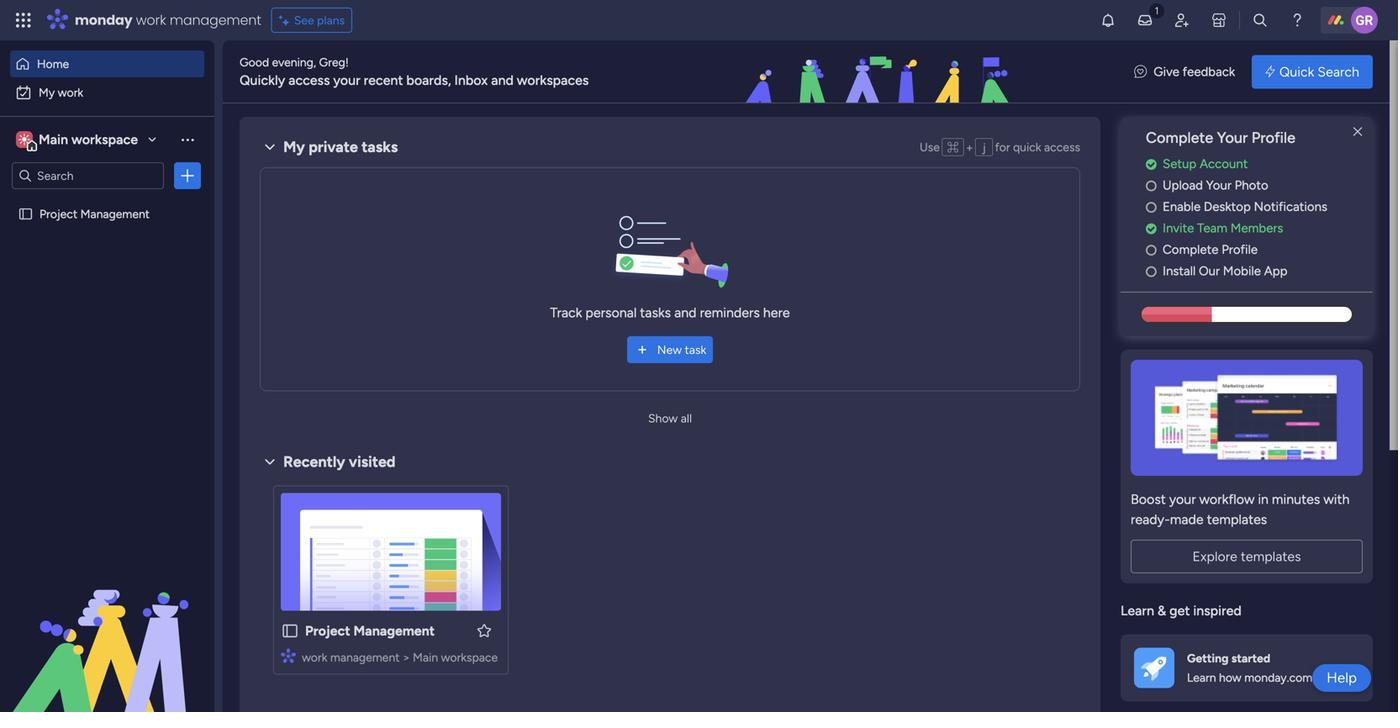 Task type: describe. For each thing, give the bounding box(es) containing it.
get
[[1170, 603, 1190, 619]]

your for photo
[[1206, 178, 1232, 193]]

your inside good evening, greg! quickly access your recent boards, inbox and workspaces
[[333, 72, 360, 88]]

in
[[1258, 491, 1269, 507]]

recently visited
[[283, 453, 396, 471]]

show all
[[648, 411, 692, 425]]

explore templates button
[[1131, 540, 1363, 573]]

dapulse x slim image
[[1348, 122, 1368, 142]]

templates inside boost your workflow in minutes with ready-made templates
[[1207, 511, 1267, 527]]

0 vertical spatial learn
[[1121, 603, 1154, 619]]

my for my work
[[39, 85, 55, 100]]

members
[[1231, 221, 1283, 236]]

install
[[1163, 263, 1196, 279]]

my work
[[39, 85, 83, 100]]

close recently visited image
[[260, 452, 280, 472]]

task
[[685, 343, 706, 357]]

search everything image
[[1252, 12, 1269, 29]]

complete profile link
[[1146, 240, 1373, 259]]

getting started element
[[1121, 634, 1373, 701]]

plans
[[317, 13, 345, 27]]

show
[[648, 411, 678, 425]]

circle o image for enable
[[1146, 201, 1157, 213]]

track personal tasks and reminders here
[[550, 305, 790, 321]]

+
[[966, 140, 973, 154]]

mobile
[[1223, 263, 1261, 279]]

main workspace button
[[12, 125, 164, 154]]

complete for complete your profile
[[1146, 129, 1213, 147]]

invite team members
[[1163, 221, 1283, 236]]

setup account
[[1163, 156, 1248, 171]]

photo
[[1235, 178, 1268, 193]]

update feed image
[[1137, 12, 1154, 29]]

1 horizontal spatial access
[[1044, 140, 1080, 154]]

1 image
[[1149, 1, 1164, 20]]

show all button
[[641, 405, 699, 432]]

upload your photo
[[1163, 178, 1268, 193]]

v2 user feedback image
[[1134, 62, 1147, 81]]

check circle image for setup
[[1146, 158, 1157, 171]]

app
[[1264, 263, 1288, 279]]

check circle image for invite
[[1146, 222, 1157, 235]]

workspace selection element
[[16, 129, 140, 151]]

started
[[1232, 651, 1271, 666]]

1 vertical spatial and
[[674, 305, 697, 321]]

new task
[[657, 343, 706, 357]]

0 horizontal spatial lottie animation image
[[0, 542, 214, 712]]

project management list box
[[0, 196, 214, 455]]

quick search button
[[1252, 55, 1373, 89]]

monday
[[75, 11, 132, 29]]

track
[[550, 305, 582, 321]]

2 workspace image from the left
[[18, 130, 30, 149]]

templates inside button
[[1241, 548, 1301, 564]]

getting started learn how monday.com works
[[1187, 651, 1347, 685]]

my private tasks
[[283, 138, 398, 156]]

evening,
[[272, 55, 316, 69]]

invite
[[1163, 221, 1194, 236]]

enable
[[1163, 199, 1201, 214]]

upload
[[1163, 178, 1203, 193]]

project management inside list box
[[40, 207, 150, 221]]

boards,
[[406, 72, 451, 88]]

public board image inside project management list box
[[18, 206, 34, 222]]

learn inside getting started learn how monday.com works
[[1187, 671, 1216, 685]]

1 horizontal spatial public board image
[[281, 622, 299, 640]]

⌘
[[947, 140, 959, 154]]

greg!
[[319, 55, 349, 69]]

use
[[920, 140, 940, 154]]

1 vertical spatial lottie animation element
[[0, 542, 214, 712]]

select product image
[[15, 12, 32, 29]]

explore templates
[[1193, 548, 1301, 564]]

getting
[[1187, 651, 1229, 666]]

1 vertical spatial main
[[413, 650, 438, 665]]

1 horizontal spatial lottie animation image
[[645, 40, 1118, 104]]

boost your workflow in minutes with ready-made templates
[[1131, 491, 1350, 527]]

v2 bolt switch image
[[1266, 63, 1275, 81]]

feedback
[[1183, 64, 1235, 79]]

minutes
[[1272, 491, 1320, 507]]

good
[[240, 55, 269, 69]]

setup
[[1163, 156, 1197, 171]]

recently
[[283, 453, 345, 471]]

tasks for personal
[[640, 305, 671, 321]]

&
[[1158, 603, 1166, 619]]

recent
[[364, 72, 403, 88]]

invite team members link
[[1146, 219, 1373, 238]]

made
[[1170, 511, 1204, 527]]

quick
[[1280, 64, 1314, 80]]

enable desktop notifications link
[[1146, 197, 1373, 216]]

our
[[1199, 263, 1220, 279]]

monday marketplace image
[[1211, 12, 1228, 29]]

quickly
[[240, 72, 285, 88]]

work for monday
[[136, 11, 166, 29]]

add to favorites image
[[476, 622, 493, 639]]

quick
[[1013, 140, 1041, 154]]

learn & get inspired
[[1121, 603, 1242, 619]]

see
[[294, 13, 314, 27]]

team
[[1197, 221, 1228, 236]]

1 vertical spatial workspace
[[441, 650, 498, 665]]

options image
[[179, 167, 196, 184]]



Task type: vqa. For each thing, say whether or not it's contained in the screenshot.
'Search' Icon
no



Task type: locate. For each thing, give the bounding box(es) containing it.
1 vertical spatial lottie animation image
[[0, 542, 214, 712]]

complete up install
[[1163, 242, 1219, 257]]

complete for complete profile
[[1163, 242, 1219, 257]]

workspace options image
[[179, 131, 196, 148]]

1 horizontal spatial your
[[1169, 491, 1196, 507]]

0 horizontal spatial management
[[170, 11, 261, 29]]

circle o image
[[1146, 201, 1157, 213], [1146, 244, 1157, 256]]

access down evening,
[[289, 72, 330, 88]]

1 circle o image from the top
[[1146, 179, 1157, 192]]

give feedback
[[1154, 64, 1235, 79]]

project down the search in workspace field
[[40, 207, 77, 221]]

circle o image for complete
[[1146, 244, 1157, 256]]

workspace up the search in workspace field
[[71, 132, 138, 148]]

install our mobile app link
[[1146, 262, 1373, 281]]

workspace
[[71, 132, 138, 148], [441, 650, 498, 665]]

my down home
[[39, 85, 55, 100]]

1 vertical spatial your
[[1206, 178, 1232, 193]]

for
[[995, 140, 1010, 154]]

greg robinson image
[[1351, 7, 1378, 34]]

0 vertical spatial profile
[[1252, 129, 1296, 147]]

0 horizontal spatial and
[[491, 72, 514, 88]]

lottie animation element
[[645, 40, 1118, 104], [0, 542, 214, 712]]

0 vertical spatial tasks
[[362, 138, 398, 156]]

workflow
[[1199, 491, 1255, 507]]

help
[[1327, 669, 1357, 687]]

1 vertical spatial access
[[1044, 140, 1080, 154]]

explore
[[1193, 548, 1238, 564]]

circle o image inside enable desktop notifications link
[[1146, 201, 1157, 213]]

complete your profile
[[1146, 129, 1296, 147]]

management
[[170, 11, 261, 29], [330, 650, 400, 665]]

search
[[1318, 64, 1360, 80]]

management left >
[[330, 650, 400, 665]]

main down my work
[[39, 132, 68, 148]]

circle o image left enable
[[1146, 201, 1157, 213]]

0 horizontal spatial access
[[289, 72, 330, 88]]

0 horizontal spatial management
[[80, 207, 150, 221]]

1 vertical spatial management
[[330, 650, 400, 665]]

your
[[1217, 129, 1248, 147], [1206, 178, 1232, 193]]

circle o image inside install our mobile app link
[[1146, 265, 1157, 278]]

j
[[983, 140, 986, 154]]

0 vertical spatial circle o image
[[1146, 201, 1157, 213]]

your down account
[[1206, 178, 1232, 193]]

>
[[403, 650, 410, 665]]

management down the search in workspace field
[[80, 207, 150, 221]]

ready-
[[1131, 511, 1170, 527]]

1 vertical spatial complete
[[1163, 242, 1219, 257]]

good evening, greg! quickly access your recent boards, inbox and workspaces
[[240, 55, 589, 88]]

work
[[136, 11, 166, 29], [58, 85, 83, 100], [302, 650, 327, 665]]

home link
[[10, 50, 204, 77]]

workspace image
[[16, 130, 33, 149], [18, 130, 30, 149]]

0 horizontal spatial learn
[[1121, 603, 1154, 619]]

0 vertical spatial project
[[40, 207, 77, 221]]

option
[[0, 199, 214, 202]]

0 horizontal spatial workspace
[[71, 132, 138, 148]]

how
[[1219, 671, 1242, 685]]

tasks up new
[[640, 305, 671, 321]]

workspace inside button
[[71, 132, 138, 148]]

your
[[333, 72, 360, 88], [1169, 491, 1196, 507]]

check circle image left invite
[[1146, 222, 1157, 235]]

project management down the search in workspace field
[[40, 207, 150, 221]]

main workspace
[[39, 132, 138, 148]]

1 vertical spatial management
[[354, 623, 435, 639]]

1 horizontal spatial main
[[413, 650, 438, 665]]

tasks for private
[[362, 138, 398, 156]]

1 horizontal spatial project
[[305, 623, 350, 639]]

and up 'new task'
[[674, 305, 697, 321]]

management up good
[[170, 11, 261, 29]]

0 horizontal spatial your
[[333, 72, 360, 88]]

circle o image
[[1146, 179, 1157, 192], [1146, 265, 1157, 278]]

help button
[[1313, 664, 1371, 692]]

give
[[1154, 64, 1180, 79]]

0 vertical spatial public board image
[[18, 206, 34, 222]]

complete inside complete profile link
[[1163, 242, 1219, 257]]

1 vertical spatial circle o image
[[1146, 265, 1157, 278]]

profile
[[1252, 129, 1296, 147], [1222, 242, 1258, 257]]

0 vertical spatial workspace
[[71, 132, 138, 148]]

your for profile
[[1217, 129, 1248, 147]]

check circle image left setup
[[1146, 158, 1157, 171]]

quick search
[[1280, 64, 1360, 80]]

1 vertical spatial project
[[305, 623, 350, 639]]

1 vertical spatial your
[[1169, 491, 1196, 507]]

personal
[[586, 305, 637, 321]]

circle o image inside complete profile link
[[1146, 244, 1157, 256]]

inbox
[[454, 72, 488, 88]]

circle o image for upload
[[1146, 179, 1157, 192]]

0 horizontal spatial project management
[[40, 207, 150, 221]]

check circle image inside invite team members link
[[1146, 222, 1157, 235]]

1 vertical spatial tasks
[[640, 305, 671, 321]]

0 vertical spatial lottie animation image
[[645, 40, 1118, 104]]

2 horizontal spatial work
[[302, 650, 327, 665]]

main inside workspace selection element
[[39, 132, 68, 148]]

works
[[1316, 671, 1347, 685]]

project up 'work management > main workspace'
[[305, 623, 350, 639]]

circle o image left install
[[1146, 265, 1157, 278]]

with
[[1324, 491, 1350, 507]]

1 vertical spatial my
[[283, 138, 305, 156]]

0 horizontal spatial main
[[39, 132, 68, 148]]

upload your photo link
[[1146, 176, 1373, 195]]

invite members image
[[1174, 12, 1191, 29]]

1 horizontal spatial work
[[136, 11, 166, 29]]

1 horizontal spatial management
[[330, 650, 400, 665]]

0 horizontal spatial tasks
[[362, 138, 398, 156]]

and inside good evening, greg! quickly access your recent boards, inbox and workspaces
[[491, 72, 514, 88]]

for quick access
[[995, 140, 1080, 154]]

your down greg!
[[333, 72, 360, 88]]

notifications image
[[1100, 12, 1117, 29]]

learn down 'getting'
[[1187, 671, 1216, 685]]

1 vertical spatial work
[[58, 85, 83, 100]]

see plans button
[[271, 8, 352, 33]]

new task button
[[627, 336, 713, 364], [627, 336, 713, 363]]

circle o image inside upload your photo link
[[1146, 179, 1157, 192]]

access
[[289, 72, 330, 88], [1044, 140, 1080, 154]]

lottie animation image
[[645, 40, 1118, 104], [0, 542, 214, 712]]

2 circle o image from the top
[[1146, 265, 1157, 278]]

work inside option
[[58, 85, 83, 100]]

help image
[[1289, 12, 1306, 29]]

0 vertical spatial check circle image
[[1146, 158, 1157, 171]]

workspaces
[[517, 72, 589, 88]]

visited
[[349, 453, 396, 471]]

0 vertical spatial work
[[136, 11, 166, 29]]

reminders
[[700, 305, 760, 321]]

new
[[657, 343, 682, 357]]

0 vertical spatial templates
[[1207, 511, 1267, 527]]

0 vertical spatial management
[[170, 11, 261, 29]]

1 vertical spatial public board image
[[281, 622, 299, 640]]

1 horizontal spatial tasks
[[640, 305, 671, 321]]

1 vertical spatial templates
[[1241, 548, 1301, 564]]

my right close my private tasks icon
[[283, 138, 305, 156]]

here
[[763, 305, 790, 321]]

project
[[40, 207, 77, 221], [305, 623, 350, 639]]

check circle image
[[1146, 158, 1157, 171], [1146, 222, 1157, 235]]

install our mobile app
[[1163, 263, 1288, 279]]

and right "inbox"
[[491, 72, 514, 88]]

see plans
[[294, 13, 345, 27]]

0 horizontal spatial project
[[40, 207, 77, 221]]

project inside list box
[[40, 207, 77, 221]]

setup account link
[[1146, 155, 1373, 173]]

management inside list box
[[80, 207, 150, 221]]

project management up 'work management > main workspace'
[[305, 623, 435, 639]]

monday.com
[[1245, 671, 1313, 685]]

Search in workspace field
[[35, 166, 140, 185]]

complete profile
[[1163, 242, 1258, 257]]

0 vertical spatial your
[[333, 72, 360, 88]]

0 vertical spatial project management
[[40, 207, 150, 221]]

access inside good evening, greg! quickly access your recent boards, inbox and workspaces
[[289, 72, 330, 88]]

your up account
[[1217, 129, 1248, 147]]

0 vertical spatial and
[[491, 72, 514, 88]]

my work option
[[10, 79, 204, 106]]

1 horizontal spatial workspace
[[441, 650, 498, 665]]

work for my
[[58, 85, 83, 100]]

1 horizontal spatial and
[[674, 305, 697, 321]]

1 horizontal spatial lottie animation element
[[645, 40, 1118, 104]]

public board image
[[18, 206, 34, 222], [281, 622, 299, 640]]

circle o image left upload
[[1146, 179, 1157, 192]]

my inside option
[[39, 85, 55, 100]]

1 vertical spatial profile
[[1222, 242, 1258, 257]]

access right quick
[[1044, 140, 1080, 154]]

my work link
[[10, 79, 204, 106]]

complete up setup
[[1146, 129, 1213, 147]]

profile up mobile
[[1222, 242, 1258, 257]]

profile up 'setup account' link
[[1252, 129, 1296, 147]]

1 horizontal spatial learn
[[1187, 671, 1216, 685]]

1 vertical spatial project management
[[305, 623, 435, 639]]

main right >
[[413, 650, 438, 665]]

0 vertical spatial my
[[39, 85, 55, 100]]

home option
[[10, 50, 204, 77]]

desktop
[[1204, 199, 1251, 214]]

0 vertical spatial your
[[1217, 129, 1248, 147]]

your inside boost your workflow in minutes with ready-made templates
[[1169, 491, 1196, 507]]

templates
[[1207, 511, 1267, 527], [1241, 548, 1301, 564]]

workspace down the add to favorites icon
[[441, 650, 498, 665]]

⌘ +
[[947, 140, 973, 154]]

1 vertical spatial check circle image
[[1146, 222, 1157, 235]]

my
[[39, 85, 55, 100], [283, 138, 305, 156]]

all
[[681, 411, 692, 425]]

1 horizontal spatial management
[[354, 623, 435, 639]]

0 horizontal spatial public board image
[[18, 206, 34, 222]]

0 vertical spatial access
[[289, 72, 330, 88]]

0 vertical spatial complete
[[1146, 129, 1213, 147]]

templates image image
[[1136, 360, 1358, 476]]

1 horizontal spatial my
[[283, 138, 305, 156]]

1 vertical spatial learn
[[1187, 671, 1216, 685]]

your inside upload your photo link
[[1206, 178, 1232, 193]]

0 horizontal spatial my
[[39, 85, 55, 100]]

tasks right private at the top of the page
[[362, 138, 398, 156]]

1 check circle image from the top
[[1146, 158, 1157, 171]]

0 vertical spatial management
[[80, 207, 150, 221]]

boost
[[1131, 491, 1166, 507]]

management up 'work management > main workspace'
[[354, 623, 435, 639]]

complete
[[1146, 129, 1213, 147], [1163, 242, 1219, 257]]

0 horizontal spatial lottie animation element
[[0, 542, 214, 712]]

2 circle o image from the top
[[1146, 244, 1157, 256]]

templates down workflow
[[1207, 511, 1267, 527]]

enable desktop notifications
[[1163, 199, 1328, 214]]

inspired
[[1193, 603, 1242, 619]]

0 vertical spatial main
[[39, 132, 68, 148]]

1 workspace image from the left
[[16, 130, 33, 149]]

0 vertical spatial lottie animation element
[[645, 40, 1118, 104]]

2 vertical spatial work
[[302, 650, 327, 665]]

circle o image for install
[[1146, 265, 1157, 278]]

1 circle o image from the top
[[1146, 201, 1157, 213]]

templates right explore
[[1241, 548, 1301, 564]]

your up the made
[[1169, 491, 1196, 507]]

learn left &
[[1121, 603, 1154, 619]]

management
[[80, 207, 150, 221], [354, 623, 435, 639]]

and
[[491, 72, 514, 88], [674, 305, 697, 321]]

1 horizontal spatial project management
[[305, 623, 435, 639]]

learn
[[1121, 603, 1154, 619], [1187, 671, 1216, 685]]

0 vertical spatial circle o image
[[1146, 179, 1157, 192]]

close my private tasks image
[[260, 137, 280, 157]]

notifications
[[1254, 199, 1328, 214]]

circle o image left complete profile
[[1146, 244, 1157, 256]]

my for my private tasks
[[283, 138, 305, 156]]

home
[[37, 57, 69, 71]]

2 check circle image from the top
[[1146, 222, 1157, 235]]

private
[[309, 138, 358, 156]]

monday work management
[[75, 11, 261, 29]]

0 horizontal spatial work
[[58, 85, 83, 100]]

check circle image inside 'setup account' link
[[1146, 158, 1157, 171]]

tasks
[[362, 138, 398, 156], [640, 305, 671, 321]]

1 vertical spatial circle o image
[[1146, 244, 1157, 256]]

work management > main workspace
[[302, 650, 498, 665]]



